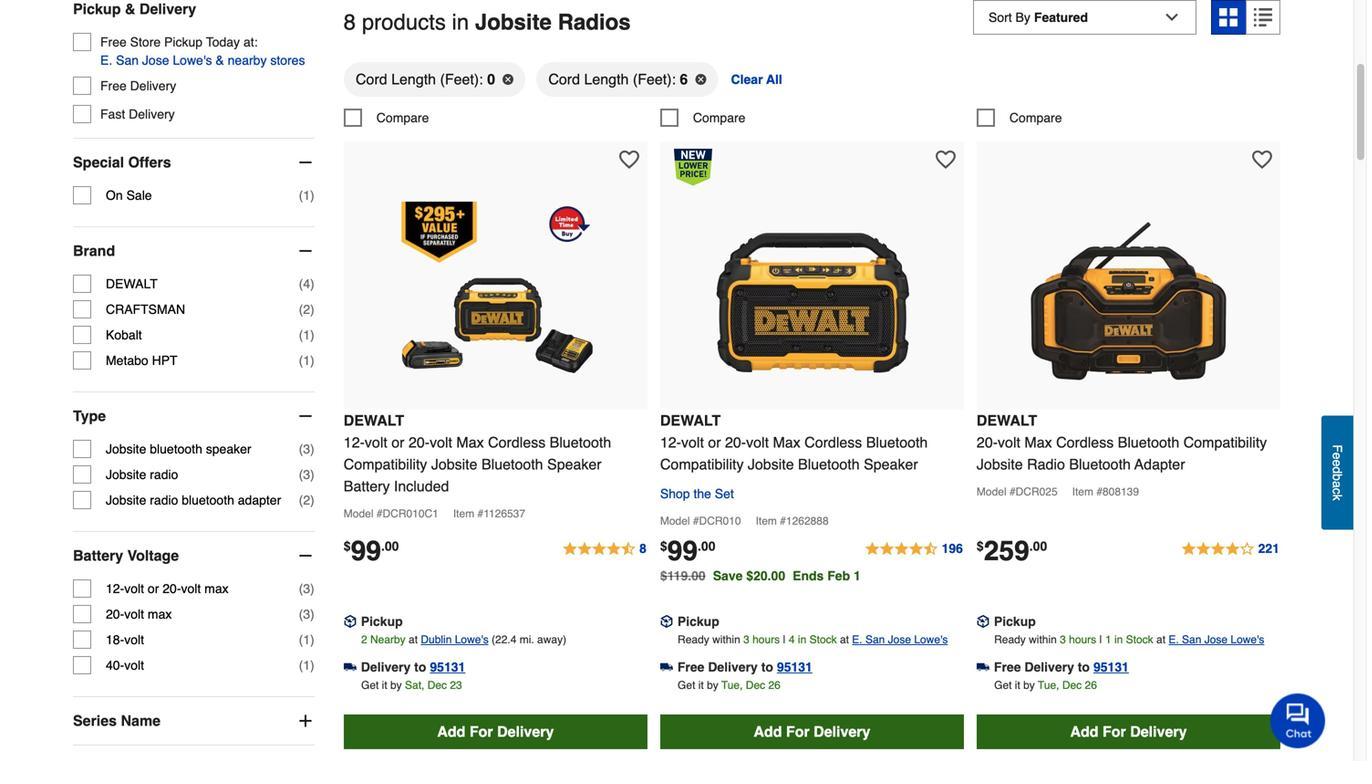 Task type: locate. For each thing, give the bounding box(es) containing it.
ready down $119.00
[[678, 633, 710, 646]]

speaker for dewalt 12-volt or 20-volt max cordless bluetooth compatibility jobsite bluetooth speaker battery included
[[548, 456, 602, 473]]

1 vertical spatial 8
[[640, 541, 647, 556]]

2 horizontal spatial 12-
[[661, 434, 682, 451]]

dewalt inside dewalt 12-volt or 20-volt max cordless bluetooth compatibility jobsite bluetooth speaker battery included
[[344, 412, 404, 429]]

4.5 stars image
[[562, 538, 648, 560], [865, 538, 965, 560]]

(feet):
[[440, 71, 483, 88], [633, 71, 676, 88]]

savings save $20.00 element
[[713, 568, 869, 583]]

2 horizontal spatial add for delivery button
[[977, 714, 1281, 749]]

20- inside dewalt 12-volt or 20-volt max cordless bluetooth compatibility jobsite bluetooth speaker battery included
[[409, 434, 430, 451]]

10 ) from the top
[[310, 607, 315, 622]]

free delivery to 95131 down the ready within 3 hours | 1 in stock at e. san jose lowe's
[[995, 660, 1130, 674]]

2 horizontal spatial to
[[1078, 660, 1091, 674]]

( for jobsite radio bluetooth adapter
[[299, 493, 303, 507]]

1 horizontal spatial item
[[756, 515, 777, 527]]

1 horizontal spatial 99
[[668, 535, 698, 567]]

cord up 5014688323 element
[[356, 71, 388, 88]]

stores
[[270, 53, 305, 68]]

$119.00 save $20.00 ends feb 1
[[661, 568, 861, 583]]

length for cord length (feet): 0
[[392, 71, 436, 88]]

1 hours from the left
[[753, 633, 780, 646]]

2 ready from the left
[[995, 633, 1026, 646]]

max down battery voltage 'button'
[[205, 581, 229, 596]]

item left the #1126537
[[453, 507, 475, 520]]

series name
[[73, 712, 161, 729]]

get it by tue, dec 26 for ready within 3 hours | 4 in stock at e. san jose lowe's
[[678, 679, 781, 692]]

2 add from the left
[[754, 723, 783, 740]]

e. for ready within 3 hours | 4 in stock at e. san jose lowe's
[[853, 633, 863, 646]]

for for 3rd add for delivery button from left
[[1103, 723, 1127, 740]]

2 ( 2 ) from the top
[[299, 493, 315, 507]]

& down today
[[216, 53, 224, 68]]

3 ( 1 ) from the top
[[299, 353, 315, 368]]

compatibility
[[1184, 434, 1268, 451], [344, 456, 427, 473], [661, 456, 744, 473]]

1 horizontal spatial get it by tue, dec 26
[[995, 679, 1098, 692]]

shop the set
[[661, 486, 734, 501]]

actual price $99.00 element up $119.00
[[661, 535, 716, 567]]

1 ( from the top
[[299, 188, 303, 203]]

2 $ 99 .00 from the left
[[661, 535, 716, 567]]

1 $ 99 .00 from the left
[[344, 535, 399, 567]]

1 95131 button from the left
[[430, 658, 466, 676]]

free delivery to 95131
[[678, 660, 813, 674], [995, 660, 1130, 674]]

close circle filled image right 0
[[503, 74, 514, 85]]

jobsite up model # dcr025
[[977, 456, 1024, 473]]

1 horizontal spatial .00
[[698, 539, 716, 553]]

1 horizontal spatial $
[[661, 539, 668, 553]]

2 vertical spatial minus image
[[296, 547, 315, 565]]

.00 for 196
[[698, 539, 716, 553]]

221
[[1259, 541, 1280, 556]]

cord
[[356, 71, 388, 88], [549, 71, 580, 88]]

get for ready within 3 hours | 1 in stock at e. san jose lowe's
[[995, 679, 1012, 692]]

26 for 4
[[769, 679, 781, 692]]

95131 button down ready within 3 hours | 4 in stock at e. san jose lowe's
[[777, 658, 813, 676]]

2 | from the left
[[1100, 633, 1103, 646]]

or for 12-volt or 20-volt max cordless bluetooth compatibility jobsite bluetooth speaker battery included
[[392, 434, 405, 451]]

2 horizontal spatial e.
[[1169, 633, 1180, 646]]

1 ) from the top
[[310, 188, 315, 203]]

.00 down "model # dcr010"
[[698, 539, 716, 553]]

12- down battery voltage
[[106, 581, 124, 596]]

item inside button
[[1073, 485, 1094, 498]]

or up set
[[708, 434, 721, 451]]

0 horizontal spatial compare
[[377, 110, 429, 125]]

2 horizontal spatial compare
[[1010, 110, 1063, 125]]

1 horizontal spatial compatibility
[[661, 456, 744, 473]]

jose for ready within 3 hours | 4 in stock at e. san jose lowe's
[[889, 633, 912, 646]]

( 2 ) down the "( 4 )"
[[299, 302, 315, 317]]

dec down the ready within 3 hours | 1 in stock at e. san jose lowe's
[[1063, 679, 1083, 692]]

99 down 'model # dcr010c1'
[[351, 535, 381, 567]]

95131 down ready within 3 hours | 4 in stock at e. san jose lowe's
[[777, 660, 813, 674]]

1 horizontal spatial ready
[[995, 633, 1026, 646]]

2 for from the left
[[787, 723, 810, 740]]

offers
[[128, 154, 171, 171]]

cordless up "#1262888"
[[805, 434, 863, 451]]

in
[[452, 10, 469, 35], [798, 633, 807, 646], [1115, 633, 1124, 646]]

bluetooth left adapter
[[182, 493, 234, 507]]

the
[[694, 486, 712, 501]]

0 horizontal spatial max
[[457, 434, 484, 451]]

max down 12-volt or 20-volt max
[[148, 607, 172, 622]]

3 .00 from the left
[[1030, 539, 1048, 553]]

pickup up free delivery at the left of the page
[[73, 1, 121, 17]]

1 vertical spatial radio
[[150, 493, 178, 507]]

actual price $99.00 element
[[344, 535, 399, 567], [661, 535, 716, 567]]

1 horizontal spatial e.
[[853, 633, 863, 646]]

1 for on sale
[[303, 188, 310, 203]]

list box
[[344, 61, 1281, 108]]

minus image
[[296, 153, 315, 172], [296, 242, 315, 260], [296, 547, 315, 565]]

0 horizontal spatial heart outline image
[[936, 150, 956, 170]]

item #1262888
[[756, 515, 829, 527]]

.00
[[381, 539, 399, 553], [698, 539, 716, 553], [1030, 539, 1048, 553]]

1 get it by tue, dec 26 from the left
[[678, 679, 781, 692]]

1 max from the left
[[457, 434, 484, 451]]

get
[[361, 679, 379, 692], [678, 679, 696, 692], [995, 679, 1012, 692]]

dewalt inside dewalt 12-volt or 20-volt max cordless bluetooth compatibility jobsite bluetooth speaker
[[661, 412, 721, 429]]

speaker inside dewalt 12-volt or 20-volt max cordless bluetooth compatibility jobsite bluetooth speaker battery included
[[548, 456, 602, 473]]

( 2 ) for jobsite radio bluetooth adapter
[[299, 493, 315, 507]]

model left dcr010c1
[[344, 507, 374, 520]]

0 vertical spatial 4
[[303, 277, 310, 291]]

jobsite radio
[[106, 467, 178, 482]]

battery voltage
[[73, 547, 179, 564]]

1 horizontal spatial cordless
[[805, 434, 863, 451]]

dewalt
[[106, 277, 158, 291], [344, 412, 404, 429], [661, 412, 721, 429], [977, 412, 1038, 429]]

2 ) from the top
[[310, 277, 315, 291]]

pickup down $119.00
[[678, 614, 720, 629]]

1 for metabo hpt
[[303, 353, 310, 368]]

radio for jobsite radio bluetooth adapter
[[150, 493, 178, 507]]

1 26 from the left
[[769, 679, 781, 692]]

$ 99 .00 up $119.00
[[661, 535, 716, 567]]

4.5 stars image containing 196
[[865, 538, 965, 560]]

$ down 'model # dcr010c1'
[[344, 539, 351, 553]]

0 horizontal spatial cord
[[356, 71, 388, 88]]

99
[[351, 535, 381, 567], [668, 535, 698, 567]]

1 ready from the left
[[678, 633, 710, 646]]

99 up $119.00
[[668, 535, 698, 567]]

40-
[[106, 658, 124, 673]]

actual price $99.00 element for 196
[[661, 535, 716, 567]]

dec down ready within 3 hours | 4 in stock at e. san jose lowe's
[[746, 679, 766, 692]]

1 horizontal spatial e. san jose lowe's button
[[1169, 630, 1265, 649]]

today
[[206, 35, 240, 49]]

1 horizontal spatial 95131 button
[[777, 658, 813, 676]]

or inside dewalt 12-volt or 20-volt max cordless bluetooth compatibility jobsite bluetooth speaker battery included
[[392, 434, 405, 451]]

2 horizontal spatial 95131
[[1094, 660, 1130, 674]]

for for first add for delivery button from the left
[[470, 723, 493, 740]]

bluetooth down type button at the left of page
[[150, 442, 202, 456]]

model
[[977, 485, 1007, 498], [344, 507, 374, 520], [661, 515, 690, 527]]

dublin
[[421, 633, 452, 646]]

1 horizontal spatial length
[[584, 71, 629, 88]]

cord down radios at the left of page
[[549, 71, 580, 88]]

) for craftsman
[[310, 302, 315, 317]]

2 within from the left
[[1030, 633, 1058, 646]]

dublin lowe's button
[[421, 630, 489, 649]]

0 vertical spatial bluetooth
[[150, 442, 202, 456]]

3 to from the left
[[1078, 660, 1091, 674]]

tue,
[[722, 679, 743, 692], [1039, 679, 1060, 692]]

1 horizontal spatial compare
[[693, 110, 746, 125]]

cordless up the #1126537
[[488, 434, 546, 451]]

1000136259 element
[[977, 108, 1063, 127]]

max inside dewalt 12-volt or 20-volt max cordless bluetooth compatibility jobsite bluetooth speaker battery included
[[457, 434, 484, 451]]

item left "#1262888"
[[756, 515, 777, 527]]

heart outline image
[[936, 150, 956, 170], [1253, 150, 1273, 170]]

1 horizontal spatial speaker
[[864, 456, 919, 473]]

$ 99 .00 down 'model # dcr010c1'
[[344, 535, 399, 567]]

name
[[121, 712, 161, 729]]

or up included
[[392, 434, 405, 451]]

1 horizontal spatial cord
[[549, 71, 580, 88]]

e up d
[[1331, 452, 1346, 459]]

& up store
[[125, 1, 135, 17]]

jobsite up included
[[432, 456, 478, 473]]

or
[[392, 434, 405, 451], [708, 434, 721, 451], [148, 581, 159, 596]]

compatibility up adapter
[[1184, 434, 1268, 451]]

2 radio from the top
[[150, 493, 178, 507]]

1 it from the left
[[382, 679, 388, 692]]

2 horizontal spatial it
[[1016, 679, 1021, 692]]

0 horizontal spatial .00
[[381, 539, 399, 553]]

dewalt 12-volt or 20-volt max cordless bluetooth compatibility jobsite bluetooth speaker
[[661, 412, 928, 473]]

(feet): for 6
[[633, 71, 676, 88]]

pickup
[[73, 1, 121, 17], [164, 35, 203, 49], [361, 614, 403, 629], [678, 614, 720, 629], [995, 614, 1037, 629]]

item left #808139 at the right bottom of the page
[[1073, 485, 1094, 498]]

2 to from the left
[[762, 660, 774, 674]]

within for ready within 3 hours | 4 in stock at e. san jose lowe's
[[713, 633, 741, 646]]

pickup image
[[344, 615, 357, 628], [661, 615, 673, 628]]

3 for from the left
[[1103, 723, 1127, 740]]

3 it from the left
[[1016, 679, 1021, 692]]

95131 button up 23
[[430, 658, 466, 676]]

dec for ready within 3 hours | 4 in stock at e. san jose lowe's
[[746, 679, 766, 692]]

free delivery to 95131 down ready within 3 hours | 4 in stock at e. san jose lowe's
[[678, 660, 813, 674]]

model down shop
[[661, 515, 690, 527]]

cord for cord length (feet): 6
[[549, 71, 580, 88]]

3 $ from the left
[[977, 539, 984, 553]]

26 down ready within 3 hours | 4 in stock at e. san jose lowe's
[[769, 679, 781, 692]]

20- up included
[[409, 434, 430, 451]]

new lower price image
[[674, 149, 713, 186]]

free
[[100, 35, 127, 49], [100, 79, 127, 93], [678, 660, 705, 674], [995, 660, 1022, 674]]

259
[[984, 535, 1030, 567]]

5 ( from the top
[[299, 353, 303, 368]]

compare inside 1000732098 "element"
[[693, 110, 746, 125]]

) for 20-volt max
[[310, 607, 315, 622]]

2 for jobsite radio bluetooth adapter
[[303, 493, 310, 507]]

0 horizontal spatial length
[[392, 71, 436, 88]]

battery up 'model # dcr010c1'
[[344, 478, 390, 494]]

1 free delivery to 95131 from the left
[[678, 660, 813, 674]]

item
[[1073, 485, 1094, 498], [453, 507, 475, 520], [756, 515, 777, 527]]

item #1126537 button
[[453, 505, 537, 526]]

cordless up the 'radio'
[[1057, 434, 1114, 451]]

2 horizontal spatial or
[[708, 434, 721, 451]]

0 horizontal spatial 26
[[769, 679, 781, 692]]

0 horizontal spatial |
[[783, 633, 786, 646]]

san for ready within 3 hours | 1 in stock at e. san jose lowe's
[[1183, 633, 1202, 646]]

max inside dewalt 20-volt max cordless bluetooth compatibility jobsite radio bluetooth adapter
[[1025, 434, 1053, 451]]

3 get from the left
[[995, 679, 1012, 692]]

jose inside button
[[142, 53, 169, 68]]

length for cord length (feet): 6
[[584, 71, 629, 88]]

1 horizontal spatial get
[[678, 679, 696, 692]]

95131 for ready within 3 hours | 1 in stock at e. san jose lowe's
[[1094, 660, 1130, 674]]

1 horizontal spatial tue,
[[1039, 679, 1060, 692]]

item inside 'button'
[[756, 515, 777, 527]]

2 pickup image from the left
[[661, 615, 673, 628]]

1 horizontal spatial |
[[1100, 633, 1103, 646]]

1 horizontal spatial $ 99 .00
[[661, 535, 716, 567]]

2 horizontal spatial by
[[1024, 679, 1036, 692]]

$ right 196
[[977, 539, 984, 553]]

compatibility up included
[[344, 456, 427, 473]]

2 horizontal spatial 95131 button
[[1094, 658, 1130, 676]]

minus image inside special offers button
[[296, 153, 315, 172]]

e. inside e. san jose lowe's & nearby stores button
[[100, 53, 112, 68]]

4 ( 1 ) from the top
[[299, 633, 315, 647]]

1 horizontal spatial in
[[798, 633, 807, 646]]

close circle filled image for 0
[[503, 74, 514, 85]]

0 horizontal spatial add for delivery button
[[344, 714, 648, 749]]

model left dcr025
[[977, 485, 1007, 498]]

2 99 from the left
[[668, 535, 698, 567]]

0 horizontal spatial compatibility
[[344, 456, 427, 473]]

hours
[[753, 633, 780, 646], [1070, 633, 1097, 646]]

bluetooth
[[550, 434, 612, 451], [867, 434, 928, 451], [1119, 434, 1180, 451], [482, 456, 544, 473], [799, 456, 860, 473], [1070, 456, 1132, 473]]

$ for 8
[[344, 539, 351, 553]]

8 inside button
[[640, 541, 647, 556]]

1 for kobalt
[[303, 328, 310, 342]]

1 radio from the top
[[150, 467, 178, 482]]

1 horizontal spatial stock
[[1127, 633, 1154, 646]]

length down radios at the left of page
[[584, 71, 629, 88]]

8
[[344, 10, 356, 35], [640, 541, 647, 556]]

2 actual price $99.00 element from the left
[[661, 535, 716, 567]]

12- up 'model # dcr010c1'
[[344, 434, 365, 451]]

2 minus image from the top
[[296, 242, 315, 260]]

8 ) from the top
[[310, 493, 315, 507]]

1 horizontal spatial at
[[840, 633, 850, 646]]

dewalt right minus icon at the bottom of page
[[344, 412, 404, 429]]

to up sat, in the bottom left of the page
[[414, 660, 427, 674]]

3 95131 from the left
[[1094, 660, 1130, 674]]

model # dcr010
[[661, 515, 742, 527]]

1 horizontal spatial add
[[754, 723, 783, 740]]

3 dec from the left
[[1063, 679, 1083, 692]]

f
[[1331, 444, 1346, 452]]

( 1 ) for kobalt
[[299, 328, 315, 342]]

( 2 )
[[299, 302, 315, 317], [299, 493, 315, 507]]

( 2 ) right adapter
[[299, 493, 315, 507]]

95131 down the ready within 3 hours | 1 in stock at e. san jose lowe's
[[1094, 660, 1130, 674]]

4 ( 3 ) from the top
[[299, 607, 315, 622]]

11 ) from the top
[[310, 633, 315, 647]]

lowe's inside e. san jose lowe's & nearby stores button
[[173, 53, 212, 68]]

0 horizontal spatial within
[[713, 633, 741, 646]]

dewalt up the 'radio'
[[977, 412, 1038, 429]]

to down ready within 3 hours | 4 in stock at e. san jose lowe's
[[762, 660, 774, 674]]

cordless for 12-volt or 20-volt max cordless bluetooth compatibility jobsite bluetooth speaker battery included
[[488, 434, 546, 451]]

8 ( from the top
[[299, 493, 303, 507]]

1 at from the left
[[409, 633, 418, 646]]

1 compare from the left
[[377, 110, 429, 125]]

( for 12-volt or 20-volt max
[[299, 581, 303, 596]]

1 pickup image from the left
[[344, 615, 357, 628]]

battery inside dewalt 12-volt or 20-volt max cordless bluetooth compatibility jobsite bluetooth speaker battery included
[[344, 478, 390, 494]]

1 horizontal spatial hours
[[1070, 633, 1097, 646]]

2 add for delivery from the left
[[754, 723, 871, 740]]

free store pickup today at:
[[100, 35, 258, 49]]

length up 5014688323 element
[[392, 71, 436, 88]]

1 length from the left
[[392, 71, 436, 88]]

2 left nearby at bottom
[[361, 633, 367, 646]]

free delivery to 95131 for 4
[[678, 660, 813, 674]]

close circle filled image
[[503, 74, 514, 85], [696, 74, 707, 85]]

jobsite radio bluetooth adapter
[[106, 493, 281, 507]]

pickup right pickup icon
[[995, 614, 1037, 629]]

1 actual price $99.00 element from the left
[[344, 535, 399, 567]]

cordless inside dewalt 12-volt or 20-volt max cordless bluetooth compatibility jobsite bluetooth speaker battery included
[[488, 434, 546, 451]]

1 truck filled image from the left
[[344, 661, 357, 674]]

2 cordless from the left
[[805, 434, 863, 451]]

12- inside dewalt 12-volt or 20-volt max cordless bluetooth compatibility jobsite bluetooth speaker
[[661, 434, 682, 451]]

2 horizontal spatial get
[[995, 679, 1012, 692]]

) for 18-volt
[[310, 633, 315, 647]]

at for ready within 3 hours | 1 in stock at e. san jose lowe's
[[1157, 633, 1166, 646]]

.00 down 'model # dcr010c1'
[[381, 539, 399, 553]]

nearby
[[228, 53, 267, 68]]

1 | from the left
[[783, 633, 786, 646]]

12 ( from the top
[[299, 658, 303, 673]]

20- up model # dcr025
[[977, 434, 998, 451]]

0 horizontal spatial e. san jose lowe's button
[[853, 630, 948, 649]]

delivery to 95131
[[361, 660, 466, 674]]

add
[[437, 723, 466, 740], [754, 723, 783, 740], [1071, 723, 1099, 740]]

dec
[[428, 679, 447, 692], [746, 679, 766, 692], [1063, 679, 1083, 692]]

0 vertical spatial 2
[[303, 302, 310, 317]]

max inside dewalt 12-volt or 20-volt max cordless bluetooth compatibility jobsite bluetooth speaker
[[773, 434, 801, 451]]

3 at from the left
[[1157, 633, 1166, 646]]

1 horizontal spatial within
[[1030, 633, 1058, 646]]

1 within from the left
[[713, 633, 741, 646]]

truck filled image
[[344, 661, 357, 674], [661, 661, 673, 674]]

# for 20-volt max cordless bluetooth compatibility jobsite radio bluetooth adapter
[[1010, 485, 1016, 498]]

3 ( from the top
[[299, 302, 303, 317]]

3 compare from the left
[[1010, 110, 1063, 125]]

radio down jobsite bluetooth speaker
[[150, 467, 178, 482]]

1 horizontal spatial for
[[787, 723, 810, 740]]

jobsite up item #1262888
[[748, 456, 794, 473]]

jobsite down jobsite bluetooth speaker
[[106, 467, 146, 482]]

e up b
[[1331, 459, 1346, 467]]

2 ( 1 ) from the top
[[299, 328, 315, 342]]

pickup for pickup icon
[[995, 614, 1037, 629]]

1 horizontal spatial 95131
[[777, 660, 813, 674]]

( 3 ) for jobsite bluetooth speaker
[[299, 442, 315, 456]]

95131 button down the ready within 3 hours | 1 in stock at e. san jose lowe's
[[1094, 658, 1130, 676]]

2 at from the left
[[840, 633, 850, 646]]

1 close circle filled image from the left
[[503, 74, 514, 85]]

2 horizontal spatial jose
[[1205, 633, 1228, 646]]

2 95131 button from the left
[[777, 658, 813, 676]]

2 get from the left
[[678, 679, 696, 692]]

speaker inside dewalt 12-volt or 20-volt max cordless bluetooth compatibility jobsite bluetooth speaker
[[864, 456, 919, 473]]

minus image inside brand button
[[296, 242, 315, 260]]

2 e. san jose lowe's button from the left
[[1169, 630, 1265, 649]]

0 horizontal spatial (feet):
[[440, 71, 483, 88]]

95131
[[430, 660, 466, 674], [777, 660, 813, 674], [1094, 660, 1130, 674]]

95131 for ready within 3 hours | 4 in stock at e. san jose lowe's
[[777, 660, 813, 674]]

3 for jobsite bluetooth speaker
[[303, 442, 310, 456]]

2 .00 from the left
[[698, 539, 716, 553]]

2 horizontal spatial in
[[1115, 633, 1124, 646]]

3 for jobsite radio
[[303, 467, 310, 482]]

1 ( 1 ) from the top
[[299, 188, 315, 203]]

|
[[783, 633, 786, 646], [1100, 633, 1103, 646]]

1 vertical spatial &
[[216, 53, 224, 68]]

e. san jose lowe's button for ready within 3 hours | 4 in stock at e. san jose lowe's
[[853, 630, 948, 649]]

1000732098 element
[[661, 108, 746, 127]]

compare inside 5014688323 element
[[377, 110, 429, 125]]

ready down "$ 259 .00"
[[995, 633, 1026, 646]]

0 horizontal spatial truck filled image
[[344, 661, 357, 674]]

speaker up "196" button
[[864, 456, 919, 473]]

0 horizontal spatial &
[[125, 1, 135, 17]]

( for dewalt
[[299, 277, 303, 291]]

2 truck filled image from the left
[[661, 661, 673, 674]]

clear all button
[[730, 61, 785, 98]]

| for 1
[[1100, 633, 1103, 646]]

max
[[205, 581, 229, 596], [148, 607, 172, 622]]

compare for 1000136259 element
[[1010, 110, 1063, 125]]

1 $ from the left
[[344, 539, 351, 553]]

close circle filled image right the '6'
[[696, 74, 707, 85]]

by for ready within 3 hours | 1 in stock at e. san jose lowe's
[[1024, 679, 1036, 692]]

95131 up 23
[[430, 660, 466, 674]]

2 tue, from the left
[[1039, 679, 1060, 692]]

0 horizontal spatial close circle filled image
[[503, 74, 514, 85]]

free delivery to 95131 for 1
[[995, 660, 1130, 674]]

1 horizontal spatial close circle filled image
[[696, 74, 707, 85]]

2 max from the left
[[773, 434, 801, 451]]

2 down the "( 4 )"
[[303, 302, 310, 317]]

pickup image for free
[[661, 615, 673, 628]]

1 horizontal spatial free delivery to 95131
[[995, 660, 1130, 674]]

10 ( from the top
[[299, 607, 303, 622]]

1 ( 2 ) from the top
[[299, 302, 315, 317]]

0 vertical spatial max
[[205, 581, 229, 596]]

26 for 1
[[1086, 679, 1098, 692]]

2 ( 3 ) from the top
[[299, 467, 315, 482]]

9 ) from the top
[[310, 581, 315, 596]]

model # dcr010c1
[[344, 507, 439, 520]]

dewalt up craftsman
[[106, 277, 158, 291]]

0 horizontal spatial 4.5 stars image
[[562, 538, 648, 560]]

radio down jobsite radio
[[150, 493, 178, 507]]

dec for ready within 3 hours | 1 in stock at e. san jose lowe's
[[1063, 679, 1083, 692]]

6 ( from the top
[[299, 442, 303, 456]]

0 vertical spatial radio
[[150, 467, 178, 482]]

compatibility inside dewalt 12-volt or 20-volt max cordless bluetooth compatibility jobsite bluetooth speaker battery included
[[344, 456, 427, 473]]

to down the ready within 3 hours | 1 in stock at e. san jose lowe's
[[1078, 660, 1091, 674]]

# for 12-volt or 20-volt max cordless bluetooth compatibility jobsite bluetooth speaker battery included
[[377, 507, 383, 520]]

2 horizontal spatial model
[[977, 485, 1007, 498]]

dewalt for dewalt 12-volt or 20-volt max cordless bluetooth compatibility jobsite bluetooth speaker battery included
[[344, 412, 404, 429]]

max up the 'radio'
[[1025, 434, 1053, 451]]

cordless inside dewalt 12-volt or 20-volt max cordless bluetooth compatibility jobsite bluetooth speaker
[[805, 434, 863, 451]]

on
[[106, 188, 123, 203]]

jobsite
[[475, 10, 552, 35], [106, 442, 146, 456], [432, 456, 478, 473], [748, 456, 794, 473], [977, 456, 1024, 473], [106, 467, 146, 482], [106, 493, 146, 507]]

6 ) from the top
[[310, 442, 315, 456]]

0 horizontal spatial to
[[414, 660, 427, 674]]

8 for 8
[[640, 541, 647, 556]]

1 e. san jose lowe's button from the left
[[853, 630, 948, 649]]

compare
[[377, 110, 429, 125], [693, 110, 746, 125], [1010, 110, 1063, 125]]

jobsite down jobsite radio
[[106, 493, 146, 507]]

pickup image
[[977, 615, 990, 628]]

1 ( 3 ) from the top
[[299, 442, 315, 456]]

$ up $119.00
[[661, 539, 668, 553]]

1 .00 from the left
[[381, 539, 399, 553]]

cord for cord length (feet): 0
[[356, 71, 388, 88]]

1 horizontal spatial heart outline image
[[1253, 150, 1273, 170]]

1 horizontal spatial add for delivery
[[754, 723, 871, 740]]

0 horizontal spatial tue,
[[722, 679, 743, 692]]

for
[[470, 723, 493, 740], [787, 723, 810, 740], [1103, 723, 1127, 740]]

3 by from the left
[[1024, 679, 1036, 692]]

1 4.5 stars image from the left
[[562, 538, 648, 560]]

4.5 stars image for 8 button
[[562, 538, 648, 560]]

item for compatibility
[[453, 507, 475, 520]]

compatibility for 12-volt or 20-volt max cordless bluetooth compatibility jobsite bluetooth speaker
[[661, 456, 744, 473]]

1 speaker from the left
[[548, 456, 602, 473]]

0 horizontal spatial pickup image
[[344, 615, 357, 628]]

0 horizontal spatial san
[[116, 53, 139, 68]]

0 horizontal spatial add
[[437, 723, 466, 740]]

(feet): left the '6'
[[633, 71, 676, 88]]

ready
[[678, 633, 710, 646], [995, 633, 1026, 646]]

2 stock from the left
[[1127, 633, 1154, 646]]

compatibility up the
[[661, 456, 744, 473]]

12- inside dewalt 12-volt or 20-volt max cordless bluetooth compatibility jobsite bluetooth speaker battery included
[[344, 434, 365, 451]]

item inside button
[[453, 507, 475, 520]]

speaker
[[206, 442, 251, 456]]

1 horizontal spatial by
[[707, 679, 719, 692]]

dewalt inside dewalt 20-volt max cordless bluetooth compatibility jobsite radio bluetooth adapter
[[977, 412, 1038, 429]]

2 it from the left
[[699, 679, 704, 692]]

0 horizontal spatial #
[[377, 507, 383, 520]]

11 ( from the top
[[299, 633, 303, 647]]

pickup up e. san jose lowe's & nearby stores
[[164, 35, 203, 49]]

| for 4
[[783, 633, 786, 646]]

or up 20-volt max
[[148, 581, 159, 596]]

5 ( 1 ) from the top
[[299, 658, 315, 673]]

#
[[1010, 485, 1016, 498], [377, 507, 383, 520], [693, 515, 700, 527]]

0 horizontal spatial by
[[391, 679, 402, 692]]

) for jobsite radio
[[310, 467, 315, 482]]

12 ) from the top
[[310, 658, 315, 673]]

cordless inside dewalt 20-volt max cordless bluetooth compatibility jobsite radio bluetooth adapter
[[1057, 434, 1114, 451]]

battery left voltage
[[73, 547, 123, 564]]

on sale
[[106, 188, 152, 203]]

1 vertical spatial 4
[[789, 633, 795, 646]]

.00 down dcr025
[[1030, 539, 1048, 553]]

1 vertical spatial battery
[[73, 547, 123, 564]]

actual price $99.00 element down 'model # dcr010c1'
[[344, 535, 399, 567]]

$ 99 .00
[[344, 535, 399, 567], [661, 535, 716, 567]]

$ inside "$ 259 .00"
[[977, 539, 984, 553]]

cordless for 12-volt or 20-volt max cordless bluetooth compatibility jobsite bluetooth speaker
[[805, 434, 863, 451]]

radio for jobsite radio
[[150, 467, 178, 482]]

san inside button
[[116, 53, 139, 68]]

2 right adapter
[[303, 493, 310, 507]]

volt
[[365, 434, 388, 451], [430, 434, 453, 451], [682, 434, 704, 451], [747, 434, 769, 451], [998, 434, 1021, 451], [124, 581, 144, 596], [181, 581, 201, 596], [124, 607, 144, 622], [124, 633, 144, 647], [124, 658, 144, 673]]

2 horizontal spatial #
[[1010, 485, 1016, 498]]

2 95131 from the left
[[777, 660, 813, 674]]

2 $ from the left
[[661, 539, 668, 553]]

26 down the ready within 3 hours | 1 in stock at e. san jose lowe's
[[1086, 679, 1098, 692]]

0 horizontal spatial actual price $99.00 element
[[344, 535, 399, 567]]

1 horizontal spatial battery
[[344, 478, 390, 494]]

.00 inside "$ 259 .00"
[[1030, 539, 1048, 553]]

c
[[1331, 488, 1346, 494]]

0 horizontal spatial e.
[[100, 53, 112, 68]]

battery voltage button
[[73, 532, 315, 580]]

2 (feet): from the left
[[633, 71, 676, 88]]

0 horizontal spatial dec
[[428, 679, 447, 692]]

minus image inside battery voltage 'button'
[[296, 547, 315, 565]]

b
[[1331, 474, 1346, 481]]

&
[[125, 1, 135, 17], [216, 53, 224, 68]]

1 cord from the left
[[356, 71, 388, 88]]

max up item #1262888
[[773, 434, 801, 451]]

26
[[769, 679, 781, 692], [1086, 679, 1098, 692]]

speaker up 8 button
[[548, 456, 602, 473]]

compare inside 1000136259 element
[[1010, 110, 1063, 125]]

max up item #1126537
[[457, 434, 484, 451]]

( 1 )
[[299, 188, 315, 203], [299, 328, 315, 342], [299, 353, 315, 368], [299, 633, 315, 647], [299, 658, 315, 673]]

max for 12-volt or 20-volt max cordless bluetooth compatibility jobsite bluetooth speaker
[[773, 434, 801, 451]]

0 horizontal spatial hours
[[753, 633, 780, 646]]

san for ready within 3 hours | 4 in stock at e. san jose lowe's
[[866, 633, 886, 646]]

( for on sale
[[299, 188, 303, 203]]

actual price $259.00 element
[[977, 535, 1048, 567]]

2 dec from the left
[[746, 679, 766, 692]]

0 vertical spatial minus image
[[296, 153, 315, 172]]

20- up set
[[726, 434, 747, 451]]

(feet): left 0
[[440, 71, 483, 88]]

3 add from the left
[[1071, 723, 1099, 740]]

2 nearby at dublin lowe's (22.4 mi. away)
[[361, 633, 567, 646]]

2 compare from the left
[[693, 110, 746, 125]]

2
[[303, 302, 310, 317], [303, 493, 310, 507], [361, 633, 367, 646]]

2 horizontal spatial dec
[[1063, 679, 1083, 692]]

compatibility inside dewalt 12-volt or 20-volt max cordless bluetooth compatibility jobsite bluetooth speaker
[[661, 456, 744, 473]]

( 1 ) for on sale
[[299, 188, 315, 203]]

bluetooth
[[150, 442, 202, 456], [182, 493, 234, 507]]

or inside dewalt 12-volt or 20-volt max cordless bluetooth compatibility jobsite bluetooth speaker
[[708, 434, 721, 451]]

12- up shop
[[661, 434, 682, 451]]

0 horizontal spatial 12-
[[106, 581, 124, 596]]

2 cord from the left
[[549, 71, 580, 88]]

$
[[344, 539, 351, 553], [661, 539, 668, 553], [977, 539, 984, 553]]

95131 button
[[430, 658, 466, 676], [777, 658, 813, 676], [1094, 658, 1130, 676]]

0 horizontal spatial cordless
[[488, 434, 546, 451]]

dewalt up shop the set
[[661, 412, 721, 429]]

pickup up nearby at bottom
[[361, 614, 403, 629]]

1 horizontal spatial dec
[[746, 679, 766, 692]]

4.5 stars image containing 8
[[562, 538, 648, 560]]

dec left 23
[[428, 679, 447, 692]]

jose
[[142, 53, 169, 68], [889, 633, 912, 646], [1205, 633, 1228, 646]]

0 horizontal spatial 95131
[[430, 660, 466, 674]]

1 horizontal spatial 12-
[[344, 434, 365, 451]]



Task type: describe. For each thing, give the bounding box(es) containing it.
fast delivery
[[100, 107, 175, 121]]

( 3 ) for 20-volt max
[[299, 607, 315, 622]]

1 to from the left
[[414, 660, 427, 674]]

0 vertical spatial &
[[125, 1, 135, 17]]

) for kobalt
[[310, 328, 315, 342]]

minus image for special offers
[[296, 153, 315, 172]]

tue, for ready within 3 hours | 1 in stock at e. san jose lowe's
[[1039, 679, 1060, 692]]

) for on sale
[[310, 188, 315, 203]]

99 for 196
[[668, 535, 698, 567]]

brand
[[73, 242, 115, 259]]

mi.
[[520, 633, 535, 646]]

12- for 12-volt or 20-volt max cordless bluetooth compatibility jobsite bluetooth speaker
[[661, 434, 682, 451]]

( for 18-volt
[[299, 633, 303, 647]]

k
[[1331, 494, 1346, 501]]

3 add for delivery from the left
[[1071, 723, 1188, 740]]

18-
[[106, 633, 124, 647]]

12-volt or 20-volt max
[[106, 581, 229, 596]]

) for 12-volt or 20-volt max
[[310, 581, 315, 596]]

e. san jose lowe's & nearby stores button
[[100, 51, 305, 69]]

$ for 221
[[977, 539, 984, 553]]

jobsite up 0
[[475, 10, 552, 35]]

3 for 20-volt max
[[303, 607, 310, 622]]

sale
[[126, 188, 152, 203]]

heart outline image
[[619, 150, 640, 170]]

e. san jose lowe's button for ready within 3 hours | 1 in stock at e. san jose lowe's
[[1169, 630, 1265, 649]]

series
[[73, 712, 117, 729]]

& inside button
[[216, 53, 224, 68]]

23
[[450, 679, 462, 692]]

d
[[1331, 467, 1346, 474]]

8 for 8 products in jobsite radios
[[344, 10, 356, 35]]

20-volt max
[[106, 607, 172, 622]]

2 heart outline image from the left
[[1253, 150, 1273, 170]]

radio
[[1028, 456, 1066, 473]]

adapter
[[1135, 456, 1186, 473]]

2 vertical spatial 2
[[361, 633, 367, 646]]

40-volt
[[106, 658, 144, 673]]

clear
[[731, 72, 763, 87]]

( 2 ) for craftsman
[[299, 302, 315, 317]]

adapter
[[238, 493, 281, 507]]

at:
[[244, 35, 258, 49]]

1 by from the left
[[391, 679, 402, 692]]

compatibility inside dewalt 20-volt max cordless bluetooth compatibility jobsite radio bluetooth adapter
[[1184, 434, 1268, 451]]

actual price $99.00 element for 8
[[344, 535, 399, 567]]

sat,
[[405, 679, 425, 692]]

1 add for delivery button from the left
[[344, 714, 648, 749]]

) for jobsite bluetooth speaker
[[310, 442, 315, 456]]

dcr010c1
[[383, 507, 439, 520]]

( for 40-volt
[[299, 658, 303, 673]]

minus image for battery voltage
[[296, 547, 315, 565]]

( for kobalt
[[299, 328, 303, 342]]

$ 99 .00 for 8
[[344, 535, 399, 567]]

4 stars image
[[1181, 538, 1281, 560]]

brand button
[[73, 227, 315, 275]]

ready within 3 hours | 4 in stock at e. san jose lowe's
[[678, 633, 948, 646]]

196
[[942, 541, 964, 556]]

pickup & delivery
[[73, 1, 196, 17]]

compatibility for 12-volt or 20-volt max cordless bluetooth compatibility jobsite bluetooth speaker battery included
[[344, 456, 427, 473]]

was price $119.00 element
[[661, 564, 713, 583]]

e. san jose lowe's & nearby stores
[[100, 53, 305, 68]]

list box containing cord length (feet):
[[344, 61, 1281, 108]]

) for 40-volt
[[310, 658, 315, 673]]

compare for 1000732098 "element"
[[693, 110, 746, 125]]

compare for 5014688323 element
[[377, 110, 429, 125]]

8 products in jobsite radios
[[344, 10, 631, 35]]

e. for ready within 3 hours | 1 in stock at e. san jose lowe's
[[1169, 633, 1180, 646]]

special offers button
[[73, 139, 315, 186]]

hpt
[[152, 353, 178, 368]]

volt inside dewalt 20-volt max cordless bluetooth compatibility jobsite radio bluetooth adapter
[[998, 434, 1021, 451]]

shop
[[661, 486, 690, 501]]

kobalt
[[106, 328, 142, 342]]

it for ready within 3 hours | 1 in stock at e. san jose lowe's
[[1016, 679, 1021, 692]]

ends
[[793, 568, 824, 583]]

f e e d b a c k
[[1331, 444, 1346, 501]]

1 horizontal spatial model
[[661, 515, 690, 527]]

( for metabo hpt
[[299, 353, 303, 368]]

jobsite inside dewalt 20-volt max cordless bluetooth compatibility jobsite radio bluetooth adapter
[[977, 456, 1024, 473]]

metabo hpt
[[106, 353, 178, 368]]

dewalt 12-volt or 20-volt max cordless bluetooth compatibility jobsite bluetooth speaker battery included
[[344, 412, 612, 494]]

#808139
[[1097, 485, 1140, 498]]

to for ready within 3 hours | 1 in stock at e. san jose lowe's
[[1078, 660, 1091, 674]]

1 horizontal spatial #
[[693, 515, 700, 527]]

jobsite inside dewalt 12-volt or 20-volt max cordless bluetooth compatibility jobsite bluetooth speaker
[[748, 456, 794, 473]]

( 3 ) for jobsite radio
[[299, 467, 315, 482]]

hours for 4
[[753, 633, 780, 646]]

chat invite button image
[[1271, 693, 1327, 748]]

18-volt
[[106, 633, 144, 647]]

1 get from the left
[[361, 679, 379, 692]]

dcr010
[[700, 515, 742, 527]]

( 3 ) for 12-volt or 20-volt max
[[299, 581, 315, 596]]

ready within 3 hours | 1 in stock at e. san jose lowe's
[[995, 633, 1265, 646]]

dewalt for dewalt 20-volt max cordless bluetooth compatibility jobsite radio bluetooth adapter
[[977, 412, 1038, 429]]

#1262888
[[781, 515, 829, 527]]

all
[[767, 72, 783, 87]]

at for ready within 3 hours | 4 in stock at e. san jose lowe's
[[840, 633, 850, 646]]

truck filled image
[[977, 661, 990, 674]]

minus image for brand
[[296, 242, 315, 260]]

( for 20-volt max
[[299, 607, 303, 622]]

1 horizontal spatial 4
[[789, 633, 795, 646]]

6
[[680, 71, 688, 88]]

item #808139 button
[[1073, 483, 1151, 505]]

1 95131 from the left
[[430, 660, 466, 674]]

included
[[394, 478, 449, 494]]

20- inside dewalt 12-volt or 20-volt max cordless bluetooth compatibility jobsite bluetooth speaker
[[726, 434, 747, 451]]

in for ready within 3 hours | 4 in stock at e. san jose lowe's
[[798, 633, 807, 646]]

0 horizontal spatial max
[[148, 607, 172, 622]]

or for 12-volt or 20-volt max cordless bluetooth compatibility jobsite bluetooth speaker
[[708, 434, 721, 451]]

2 add for delivery button from the left
[[661, 714, 965, 749]]

20- up 18-
[[106, 607, 124, 622]]

0 horizontal spatial 4
[[303, 277, 310, 291]]

$20.00
[[747, 568, 786, 583]]

set
[[715, 486, 734, 501]]

1 heart outline image from the left
[[936, 150, 956, 170]]

2 e from the top
[[1331, 459, 1346, 467]]

ends feb 1 element
[[793, 568, 869, 583]]

221 button
[[1181, 538, 1281, 560]]

model # dcr025
[[977, 485, 1058, 498]]

store
[[130, 35, 161, 49]]

1 e from the top
[[1331, 452, 1346, 459]]

0 horizontal spatial or
[[148, 581, 159, 596]]

) for jobsite radio bluetooth adapter
[[310, 493, 315, 507]]

0 horizontal spatial in
[[452, 10, 469, 35]]

$ 99 .00 for 196
[[661, 535, 716, 567]]

1 add from the left
[[437, 723, 466, 740]]

196 button
[[865, 538, 965, 560]]

cord length (feet): 6
[[549, 71, 688, 88]]

battery inside 'button'
[[73, 547, 123, 564]]

radios
[[558, 10, 631, 35]]

1 for 40-volt
[[303, 658, 310, 673]]

by for ready within 3 hours | 4 in stock at e. san jose lowe's
[[707, 679, 719, 692]]

truck filled image for delivery
[[344, 661, 357, 674]]

metabo
[[106, 353, 148, 368]]

it for ready within 3 hours | 4 in stock at e. san jose lowe's
[[699, 679, 704, 692]]

tue, for ready within 3 hours | 4 in stock at e. san jose lowe's
[[722, 679, 743, 692]]

jobsite inside dewalt 12-volt or 20-volt max cordless bluetooth compatibility jobsite bluetooth speaker battery included
[[432, 456, 478, 473]]

1 add for delivery from the left
[[437, 723, 554, 740]]

20- down voltage
[[163, 581, 181, 596]]

grid view image
[[1220, 8, 1238, 27]]

pickup for pickup image for free
[[678, 614, 720, 629]]

truck filled image for free
[[661, 661, 673, 674]]

#1126537
[[478, 507, 526, 520]]

max for 12-volt or 20-volt max cordless bluetooth compatibility jobsite bluetooth speaker battery included
[[457, 434, 484, 451]]

(feet): for 0
[[440, 71, 483, 88]]

products
[[362, 10, 446, 35]]

dcr025
[[1016, 485, 1058, 498]]

voltage
[[127, 547, 179, 564]]

to for ready within 3 hours | 4 in stock at e. san jose lowe's
[[762, 660, 774, 674]]

nearby
[[371, 633, 406, 646]]

in for ready within 3 hours | 1 in stock at e. san jose lowe's
[[1115, 633, 1124, 646]]

special offers
[[73, 154, 171, 171]]

ready for ready within 3 hours | 4 in stock at e. san jose lowe's
[[678, 633, 710, 646]]

special
[[73, 154, 124, 171]]

20- inside dewalt 20-volt max cordless bluetooth compatibility jobsite radio bluetooth adapter
[[977, 434, 998, 451]]

( for jobsite radio
[[299, 467, 303, 482]]

1 vertical spatial bluetooth
[[182, 493, 234, 507]]

type button
[[73, 392, 315, 440]]

f e e d b a c k button
[[1322, 416, 1354, 530]]

list view image
[[1255, 8, 1273, 27]]

close circle filled image for 6
[[696, 74, 707, 85]]

free delivery
[[100, 79, 176, 93]]

get it by tue, dec 26 for ready within 3 hours | 1 in stock at e. san jose lowe's
[[995, 679, 1098, 692]]

plus image
[[296, 712, 315, 730]]

fast
[[100, 107, 125, 121]]

item for bluetooth
[[1073, 485, 1094, 498]]

ready for ready within 3 hours | 1 in stock at e. san jose lowe's
[[995, 633, 1026, 646]]

.00 for 8
[[381, 539, 399, 553]]

95131 button for ready within 3 hours | 4 in stock at e. san jose lowe's
[[777, 658, 813, 676]]

pickup image for delivery
[[344, 615, 357, 628]]

save
[[713, 568, 743, 583]]

away)
[[538, 633, 567, 646]]

( 4 )
[[299, 277, 315, 291]]

minus image
[[296, 407, 315, 425]]

item #1126537
[[453, 507, 526, 520]]

get for ready within 3 hours | 4 in stock at e. san jose lowe's
[[678, 679, 696, 692]]

8 button
[[562, 538, 648, 560]]

jobsite up jobsite radio
[[106, 442, 146, 456]]

5014688323 element
[[344, 108, 429, 127]]

1 dec from the left
[[428, 679, 447, 692]]

1 horizontal spatial max
[[205, 581, 229, 596]]

feb
[[828, 568, 851, 583]]

craftsman
[[106, 302, 185, 317]]

) for dewalt
[[310, 277, 315, 291]]

4.5 stars image for "196" button
[[865, 538, 965, 560]]

jose for ready within 3 hours | 1 in stock at e. san jose lowe's
[[1205, 633, 1228, 646]]

0
[[487, 71, 496, 88]]

cord length (feet): 0
[[356, 71, 496, 88]]

clear all
[[731, 72, 783, 87]]

get it by sat, dec 23
[[361, 679, 462, 692]]

1 for 18-volt
[[303, 633, 310, 647]]

jobsite bluetooth speaker
[[106, 442, 251, 456]]

.00 for 221
[[1030, 539, 1048, 553]]

2 for craftsman
[[303, 302, 310, 317]]

stock for 1
[[1127, 633, 1154, 646]]

3 add for delivery button from the left
[[977, 714, 1281, 749]]



Task type: vqa. For each thing, say whether or not it's contained in the screenshot.
Bathroom
no



